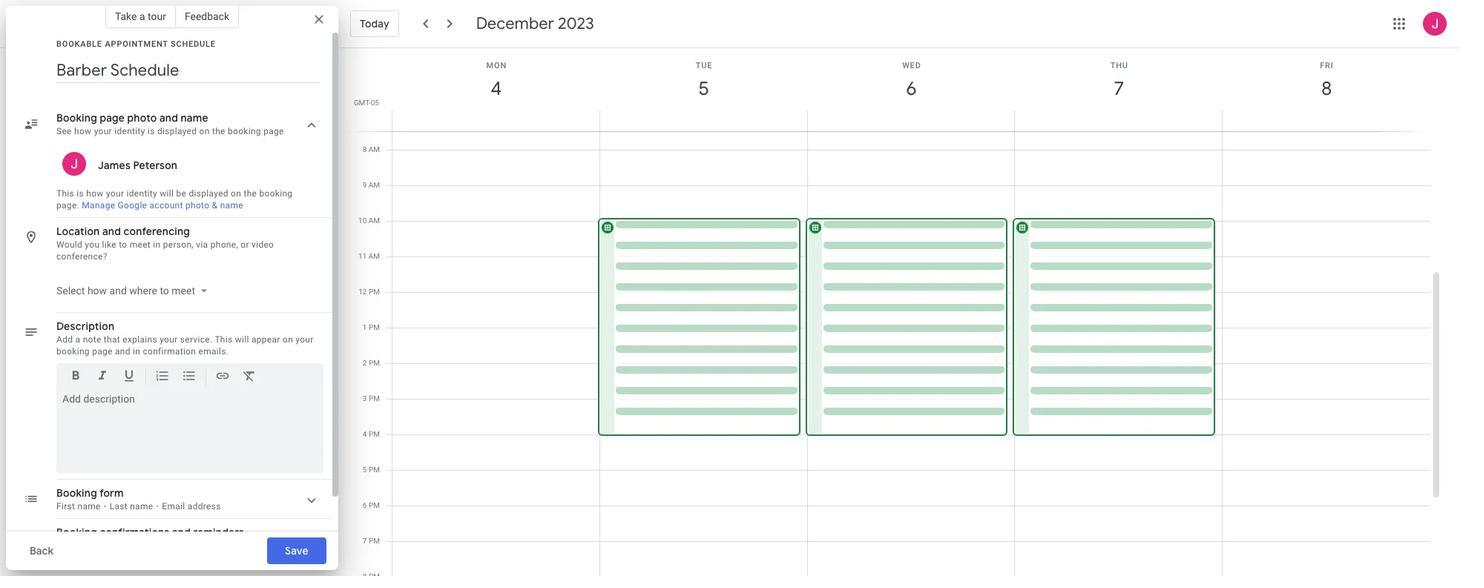 Task type: vqa. For each thing, say whether or not it's contained in the screenshot.
Halloween
no



Task type: describe. For each thing, give the bounding box(es) containing it.
booking for that
[[56, 347, 90, 357]]

in inside "location and conferencing would you like to meet in person, via phone, or video conference?"
[[153, 240, 161, 250]]

or
[[241, 240, 249, 250]]

booking for booking form
[[56, 487, 97, 500]]

1 vertical spatial 4
[[363, 431, 367, 439]]

meet inside "location and conferencing would you like to meet in person, via phone, or video conference?"
[[130, 240, 151, 250]]

would
[[56, 240, 82, 250]]

&
[[212, 200, 218, 211]]

10 am
[[359, 217, 380, 225]]

gmt-05
[[354, 99, 379, 107]]

11 am
[[359, 252, 380, 261]]

see
[[56, 126, 72, 137]]

2 pm
[[363, 359, 380, 367]]

8 inside fri 8
[[1321, 76, 1332, 101]]

numbered list image
[[155, 369, 170, 386]]

select how and where to meet
[[56, 285, 195, 297]]

photo inside booking page photo and name see how your identity is displayed on the booking page
[[127, 111, 157, 125]]

2
[[363, 359, 367, 367]]

feedback
[[185, 10, 229, 22]]

in inside description add a note that explains your service. this will appear on your booking page and in confirmation emails.
[[133, 347, 140, 357]]

description add a note that explains your service. this will appear on your booking page and in confirmation emails.
[[56, 320, 314, 357]]

james peterson
[[98, 159, 178, 172]]

this inside description add a note that explains your service. this will appear on your booking page and in confirmation emails.
[[215, 335, 233, 345]]

you
[[85, 240, 100, 250]]

am for 11 am
[[369, 252, 380, 261]]

formatting options toolbar
[[56, 364, 324, 395]]

your inside this is how your identity will be displayed on the booking page.
[[106, 189, 124, 199]]

emails.
[[199, 347, 229, 357]]

Add title text field
[[56, 59, 321, 82]]

thu 7
[[1111, 61, 1129, 101]]

note
[[83, 335, 101, 345]]

underline image
[[122, 369, 137, 386]]

and inside booking page photo and name see how your identity is displayed on the booking page
[[160, 111, 178, 125]]

name inside booking page photo and name see how your identity is displayed on the booking page
[[181, 111, 208, 125]]

pm for 12 pm
[[369, 288, 380, 296]]

10
[[359, 217, 367, 225]]

back button
[[18, 534, 65, 569]]

and inside "location and conferencing would you like to meet in person, via phone, or video conference?"
[[102, 225, 121, 238]]

email address
[[162, 502, 221, 512]]

a inside description add a note that explains your service. this will appear on your booking page and in confirmation emails.
[[75, 335, 80, 345]]

via
[[196, 240, 208, 250]]

3 pm
[[363, 395, 380, 403]]

7 inside thu 7
[[1113, 76, 1124, 101]]

explains
[[123, 335, 157, 345]]

appointment
[[105, 39, 168, 49]]

am for 8 am
[[369, 145, 380, 154]]

that
[[104, 335, 120, 345]]

identity inside booking page photo and name see how your identity is displayed on the booking page
[[114, 126, 145, 137]]

peterson
[[133, 159, 178, 172]]

your right appear
[[296, 335, 314, 345]]

bookable
[[56, 39, 102, 49]]

last name
[[110, 502, 153, 512]]

1 pm
[[363, 324, 380, 332]]

fri 8
[[1321, 61, 1334, 101]]

page.
[[56, 200, 79, 211]]

8 am
[[363, 145, 380, 154]]

add
[[56, 335, 73, 345]]

bookable appointment schedule
[[56, 39, 216, 49]]

booking confirmations and reminders
[[56, 526, 244, 540]]

name right &
[[220, 200, 243, 211]]

form
[[100, 487, 124, 500]]

take a tour button
[[105, 4, 176, 28]]

tue
[[696, 61, 713, 71]]

thursday, december 7 element
[[1103, 72, 1137, 106]]

address
[[188, 502, 221, 512]]

6 inside wed 6
[[906, 76, 916, 101]]

page for description
[[92, 347, 113, 357]]

gmt-
[[354, 99, 371, 107]]

be
[[176, 189, 186, 199]]

tue 5
[[696, 61, 713, 101]]

bulleted list image
[[182, 369, 197, 386]]

12
[[359, 288, 367, 296]]

take
[[115, 10, 137, 22]]

mon 4
[[487, 61, 507, 101]]

like
[[102, 240, 117, 250]]

where
[[129, 285, 157, 297]]

video
[[252, 240, 274, 250]]

the inside this is how your identity will be displayed on the booking page.
[[244, 189, 257, 199]]

appear
[[252, 335, 280, 345]]

take a tour
[[115, 10, 166, 22]]

today
[[360, 17, 389, 30]]

page for booking
[[264, 126, 284, 137]]

pm for 2 pm
[[369, 359, 380, 367]]

1 vertical spatial photo
[[186, 200, 210, 211]]

2023
[[558, 13, 594, 34]]

am for 10 am
[[369, 217, 380, 225]]

location
[[56, 225, 100, 238]]

to inside "location and conferencing would you like to meet in person, via phone, or video conference?"
[[119, 240, 127, 250]]

displayed inside this is how your identity will be displayed on the booking page.
[[189, 189, 229, 199]]

schedule
[[171, 39, 216, 49]]

grid containing 4
[[344, 48, 1443, 577]]

remove formatting image
[[242, 369, 257, 386]]

will inside description add a note that explains your service. this will appear on your booking page and in confirmation emails.
[[235, 335, 249, 345]]

your inside booking page photo and name see how your identity is displayed on the booking page
[[94, 126, 112, 137]]

11
[[359, 252, 367, 261]]

and inside popup button
[[110, 285, 127, 297]]

identity inside this is how your identity will be displayed on the booking page.
[[127, 189, 157, 199]]

email
[[162, 502, 185, 512]]

december 2023
[[476, 13, 594, 34]]

how inside booking page photo and name see how your identity is displayed on the booking page
[[74, 126, 92, 137]]

select
[[56, 285, 85, 297]]

0 horizontal spatial 5
[[363, 466, 367, 474]]

how inside popup button
[[88, 285, 107, 297]]

8 column header
[[1223, 48, 1431, 131]]

manage google account photo & name
[[82, 200, 243, 211]]

booking for name
[[228, 126, 261, 137]]

confirmations
[[100, 526, 170, 540]]

phone,
[[211, 240, 238, 250]]

confirmation
[[143, 347, 196, 357]]

7 pm
[[363, 537, 380, 546]]

location and conferencing would you like to meet in person, via phone, or video conference?
[[56, 225, 274, 262]]

4 pm
[[363, 431, 380, 439]]

service.
[[180, 335, 213, 345]]



Task type: locate. For each thing, give the bounding box(es) containing it.
pm right 2
[[369, 359, 380, 367]]

grid
[[344, 48, 1443, 577]]

5 inside tue 5
[[698, 76, 709, 101]]

a inside button
[[139, 10, 145, 22]]

1 vertical spatial displayed
[[189, 189, 229, 199]]

1 vertical spatial 7
[[363, 537, 367, 546]]

0 horizontal spatial 6
[[363, 502, 367, 510]]

displayed
[[157, 126, 197, 137], [189, 189, 229, 199]]

page inside description add a note that explains your service. this will appear on your booking page and in confirmation emails.
[[92, 347, 113, 357]]

will inside this is how your identity will be displayed on the booking page.
[[160, 189, 174, 199]]

how right select
[[88, 285, 107, 297]]

0 vertical spatial to
[[119, 240, 127, 250]]

booking for booking page photo and name see how your identity is displayed on the booking page
[[56, 111, 97, 125]]

meet down the "conferencing" at the left top
[[130, 240, 151, 250]]

2 vertical spatial how
[[88, 285, 107, 297]]

0 horizontal spatial this
[[56, 189, 74, 199]]

booking for booking confirmations and reminders
[[56, 526, 97, 540]]

booking down first name
[[56, 526, 97, 540]]

2 vertical spatial on
[[283, 335, 293, 345]]

1 vertical spatial this
[[215, 335, 233, 345]]

this inside this is how your identity will be displayed on the booking page.
[[56, 189, 74, 199]]

booking
[[56, 111, 97, 125], [56, 487, 97, 500], [56, 526, 97, 540]]

friday, december 8 element
[[1310, 72, 1344, 106]]

1 horizontal spatial on
[[231, 189, 241, 199]]

to right the where in the left of the page
[[160, 285, 169, 297]]

booking inside booking page photo and name see how your identity is displayed on the booking page
[[228, 126, 261, 137]]

1 horizontal spatial will
[[235, 335, 249, 345]]

pm down 6 pm
[[369, 537, 380, 546]]

1 vertical spatial to
[[160, 285, 169, 297]]

6 pm from the top
[[369, 466, 380, 474]]

0 vertical spatial on
[[199, 126, 210, 137]]

name right 'last'
[[130, 502, 153, 512]]

Description text field
[[62, 393, 318, 468]]

on down "add title" text box
[[199, 126, 210, 137]]

7 down 6 pm
[[363, 537, 367, 546]]

1 vertical spatial will
[[235, 335, 249, 345]]

1 horizontal spatial to
[[160, 285, 169, 297]]

james
[[98, 159, 131, 172]]

in down the "conferencing" at the left top
[[153, 240, 161, 250]]

to inside popup button
[[160, 285, 169, 297]]

0 vertical spatial 5
[[698, 76, 709, 101]]

how up 'manage'
[[86, 189, 104, 199]]

this up page.
[[56, 189, 74, 199]]

photo left &
[[186, 200, 210, 211]]

0 vertical spatial the
[[212, 126, 225, 137]]

manage
[[82, 200, 115, 211]]

wed
[[903, 61, 922, 71]]

0 vertical spatial in
[[153, 240, 161, 250]]

this is how your identity will be displayed on the booking page.
[[56, 189, 293, 211]]

1 horizontal spatial 8
[[1321, 76, 1332, 101]]

account
[[150, 200, 183, 211]]

1 horizontal spatial in
[[153, 240, 161, 250]]

0 vertical spatial 7
[[1113, 76, 1124, 101]]

booking inside this is how your identity will be displayed on the booking page.
[[259, 189, 293, 199]]

0 horizontal spatial 4
[[363, 431, 367, 439]]

1 vertical spatial a
[[75, 335, 80, 345]]

am for 9 am
[[369, 181, 380, 189]]

will left appear
[[235, 335, 249, 345]]

1 vertical spatial page
[[264, 126, 284, 137]]

booking inside description add a note that explains your service. this will appear on your booking page and in confirmation emails.
[[56, 347, 90, 357]]

9
[[363, 181, 367, 189]]

5 column header
[[600, 48, 808, 131]]

8 pm from the top
[[369, 537, 380, 546]]

thu
[[1111, 61, 1129, 71]]

5 down tue
[[698, 76, 709, 101]]

1 vertical spatial is
[[77, 189, 84, 199]]

1 horizontal spatial meet
[[172, 285, 195, 297]]

2 am from the top
[[369, 181, 380, 189]]

7 down thu
[[1113, 76, 1124, 101]]

0 vertical spatial photo
[[127, 111, 157, 125]]

is inside booking page photo and name see how your identity is displayed on the booking page
[[148, 126, 155, 137]]

to
[[119, 240, 127, 250], [160, 285, 169, 297]]

wednesday, december 6 element
[[895, 72, 929, 106]]

4 column header
[[392, 48, 600, 131]]

name
[[181, 111, 208, 125], [220, 200, 243, 211], [78, 502, 101, 512], [130, 502, 153, 512]]

feedback button
[[176, 4, 239, 28]]

on up or
[[231, 189, 241, 199]]

0 vertical spatial 4
[[490, 76, 501, 101]]

pm for 6 pm
[[369, 502, 380, 510]]

booking page photo and name see how your identity is displayed on the booking page
[[56, 111, 284, 137]]

6 up 7 pm on the left bottom of page
[[363, 502, 367, 510]]

displayed up peterson on the left
[[157, 126, 197, 137]]

4 down 3
[[363, 431, 367, 439]]

on right appear
[[283, 335, 293, 345]]

in down explains
[[133, 347, 140, 357]]

identity up james peterson
[[114, 126, 145, 137]]

0 horizontal spatial meet
[[130, 240, 151, 250]]

2 vertical spatial page
[[92, 347, 113, 357]]

0 horizontal spatial photo
[[127, 111, 157, 125]]

1 vertical spatial how
[[86, 189, 104, 199]]

meet right the where in the left of the page
[[172, 285, 195, 297]]

4 pm from the top
[[369, 395, 380, 403]]

bold image
[[68, 369, 83, 386]]

1 horizontal spatial 6
[[906, 76, 916, 101]]

and down email
[[172, 526, 191, 540]]

italic image
[[95, 369, 110, 386]]

your
[[94, 126, 112, 137], [106, 189, 124, 199], [160, 335, 178, 345], [296, 335, 314, 345]]

1 horizontal spatial this
[[215, 335, 233, 345]]

1 horizontal spatial the
[[244, 189, 257, 199]]

and down the that
[[115, 347, 130, 357]]

conference?
[[56, 252, 107, 262]]

8
[[1321, 76, 1332, 101], [363, 145, 367, 154]]

displayed up &
[[189, 189, 229, 199]]

booking inside dropdown button
[[56, 526, 97, 540]]

the down "add title" text box
[[212, 126, 225, 137]]

4 am from the top
[[369, 252, 380, 261]]

7 column header
[[1015, 48, 1223, 131]]

pm for 4 pm
[[369, 431, 380, 439]]

how
[[74, 126, 92, 137], [86, 189, 104, 199], [88, 285, 107, 297]]

will up account
[[160, 189, 174, 199]]

pm for 5 pm
[[369, 466, 380, 474]]

booking up "see"
[[56, 111, 97, 125]]

pm for 7 pm
[[369, 537, 380, 546]]

2 booking from the top
[[56, 487, 97, 500]]

am right 11
[[369, 252, 380, 261]]

is inside this is how your identity will be displayed on the booking page.
[[77, 189, 84, 199]]

monday, december 4 element
[[479, 72, 514, 106]]

person,
[[163, 240, 194, 250]]

displayed inside booking page photo and name see how your identity is displayed on the booking page
[[157, 126, 197, 137]]

pm right 3
[[369, 395, 380, 403]]

is up peterson on the left
[[148, 126, 155, 137]]

on for name
[[199, 126, 210, 137]]

5 down 4 pm
[[363, 466, 367, 474]]

how right "see"
[[74, 126, 92, 137]]

1 horizontal spatial photo
[[186, 200, 210, 211]]

8 up the 9
[[363, 145, 367, 154]]

photo up james peterson
[[127, 111, 157, 125]]

booking
[[228, 126, 261, 137], [259, 189, 293, 199], [56, 347, 90, 357]]

pm down '3 pm'
[[369, 431, 380, 439]]

0 horizontal spatial on
[[199, 126, 210, 137]]

1 vertical spatial 6
[[363, 502, 367, 510]]

in
[[153, 240, 161, 250], [133, 347, 140, 357]]

google
[[118, 200, 147, 211]]

1 horizontal spatial 4
[[490, 76, 501, 101]]

conferencing
[[124, 225, 190, 238]]

1 horizontal spatial 7
[[1113, 76, 1124, 101]]

pm for 1 pm
[[369, 324, 380, 332]]

5 pm
[[363, 466, 380, 474]]

and left the where in the left of the page
[[110, 285, 127, 297]]

1 am from the top
[[369, 145, 380, 154]]

is up page.
[[77, 189, 84, 199]]

0 horizontal spatial 7
[[363, 537, 367, 546]]

0 vertical spatial page
[[100, 111, 125, 125]]

pm up 7 pm on the left bottom of page
[[369, 502, 380, 510]]

reminders
[[193, 526, 244, 540]]

0 vertical spatial will
[[160, 189, 174, 199]]

today button
[[350, 6, 399, 42]]

your up james
[[94, 126, 112, 137]]

on inside this is how your identity will be displayed on the booking page.
[[231, 189, 241, 199]]

1 vertical spatial 5
[[363, 466, 367, 474]]

december
[[476, 13, 554, 34]]

0 vertical spatial identity
[[114, 126, 145, 137]]

0 horizontal spatial to
[[119, 240, 127, 250]]

meet inside the select how and where to meet popup button
[[172, 285, 195, 297]]

a right add
[[75, 335, 80, 345]]

on for that
[[283, 335, 293, 345]]

insert link image
[[215, 369, 230, 386]]

booking up first name
[[56, 487, 97, 500]]

the inside booking page photo and name see how your identity is displayed on the booking page
[[212, 126, 225, 137]]

0 horizontal spatial 8
[[363, 145, 367, 154]]

0 vertical spatial a
[[139, 10, 145, 22]]

4
[[490, 76, 501, 101], [363, 431, 367, 439]]

fri
[[1321, 61, 1334, 71]]

1 vertical spatial on
[[231, 189, 241, 199]]

on inside booking page photo and name see how your identity is displayed on the booking page
[[199, 126, 210, 137]]

am right the 9
[[369, 181, 380, 189]]

is
[[148, 126, 155, 137], [77, 189, 84, 199]]

this
[[56, 189, 74, 199], [215, 335, 233, 345]]

booking confirmations and reminders button
[[50, 523, 330, 555]]

on
[[199, 126, 210, 137], [231, 189, 241, 199], [283, 335, 293, 345]]

3
[[363, 395, 367, 403]]

your up 'manage'
[[106, 189, 124, 199]]

0 vertical spatial is
[[148, 126, 155, 137]]

wed 6
[[903, 61, 922, 101]]

booking inside booking page photo and name see how your identity is displayed on the booking page
[[56, 111, 97, 125]]

1 horizontal spatial 5
[[698, 76, 709, 101]]

0 vertical spatial booking
[[228, 126, 261, 137]]

mon
[[487, 61, 507, 71]]

pm
[[369, 288, 380, 296], [369, 324, 380, 332], [369, 359, 380, 367], [369, 395, 380, 403], [369, 431, 380, 439], [369, 466, 380, 474], [369, 502, 380, 510], [369, 537, 380, 546]]

pm up 6 pm
[[369, 466, 380, 474]]

description
[[56, 320, 115, 333]]

0 vertical spatial displayed
[[157, 126, 197, 137]]

a
[[139, 10, 145, 22], [75, 335, 80, 345]]

1 horizontal spatial a
[[139, 10, 145, 22]]

pm right 12
[[369, 288, 380, 296]]

0 vertical spatial this
[[56, 189, 74, 199]]

manage google account photo & name link
[[82, 200, 243, 211]]

am right 10
[[369, 217, 380, 225]]

3 am from the top
[[369, 217, 380, 225]]

9 am
[[363, 181, 380, 189]]

name down "add title" text box
[[181, 111, 208, 125]]

booking form
[[56, 487, 124, 500]]

1 booking from the top
[[56, 111, 97, 125]]

tuesday, december 5 element
[[687, 72, 721, 106]]

meet
[[130, 240, 151, 250], [172, 285, 195, 297]]

1 pm from the top
[[369, 288, 380, 296]]

1 vertical spatial meet
[[172, 285, 195, 297]]

and up peterson on the left
[[160, 111, 178, 125]]

am up 9 am
[[369, 145, 380, 154]]

0 vertical spatial booking
[[56, 111, 97, 125]]

select how and where to meet button
[[50, 278, 213, 304]]

1
[[363, 324, 367, 332]]

and up like
[[102, 225, 121, 238]]

2 pm from the top
[[369, 324, 380, 332]]

this up emails.
[[215, 335, 233, 345]]

1 vertical spatial the
[[244, 189, 257, 199]]

name down booking form
[[78, 502, 101, 512]]

pm for 3 pm
[[369, 395, 380, 403]]

first
[[56, 502, 75, 512]]

5 pm from the top
[[369, 431, 380, 439]]

6
[[906, 76, 916, 101], [363, 502, 367, 510]]

photo
[[127, 111, 157, 125], [186, 200, 210, 211]]

2 horizontal spatial on
[[283, 335, 293, 345]]

3 booking from the top
[[56, 526, 97, 540]]

2 vertical spatial booking
[[56, 347, 90, 357]]

0 horizontal spatial a
[[75, 335, 80, 345]]

how inside this is how your identity will be displayed on the booking page.
[[86, 189, 104, 199]]

0 vertical spatial 6
[[906, 76, 916, 101]]

0 horizontal spatial is
[[77, 189, 84, 199]]

and
[[160, 111, 178, 125], [102, 225, 121, 238], [110, 285, 127, 297], [115, 347, 130, 357], [172, 526, 191, 540]]

0 horizontal spatial the
[[212, 126, 225, 137]]

4 down mon
[[490, 76, 501, 101]]

and inside dropdown button
[[172, 526, 191, 540]]

1 horizontal spatial is
[[148, 126, 155, 137]]

8 down fri
[[1321, 76, 1332, 101]]

0 vertical spatial 8
[[1321, 76, 1332, 101]]

the up or
[[244, 189, 257, 199]]

identity
[[114, 126, 145, 137], [127, 189, 157, 199]]

0 horizontal spatial will
[[160, 189, 174, 199]]

7 pm from the top
[[369, 502, 380, 510]]

the
[[212, 126, 225, 137], [244, 189, 257, 199]]

3 pm from the top
[[369, 359, 380, 367]]

6 pm
[[363, 502, 380, 510]]

a left tour
[[139, 10, 145, 22]]

last
[[110, 502, 128, 512]]

on inside description add a note that explains your service. this will appear on your booking page and in confirmation emails.
[[283, 335, 293, 345]]

your up confirmation
[[160, 335, 178, 345]]

0 vertical spatial meet
[[130, 240, 151, 250]]

back
[[30, 545, 54, 558]]

tour
[[148, 10, 166, 22]]

0 vertical spatial how
[[74, 126, 92, 137]]

1 vertical spatial identity
[[127, 189, 157, 199]]

1 vertical spatial in
[[133, 347, 140, 357]]

1 vertical spatial booking
[[56, 487, 97, 500]]

pm right the 1
[[369, 324, 380, 332]]

2 vertical spatial booking
[[56, 526, 97, 540]]

1 vertical spatial booking
[[259, 189, 293, 199]]

1 vertical spatial 8
[[363, 145, 367, 154]]

6 column header
[[807, 48, 1016, 131]]

6 down the "wed"
[[906, 76, 916, 101]]

identity up google
[[127, 189, 157, 199]]

4 inside mon 4
[[490, 76, 501, 101]]

and inside description add a note that explains your service. this will appear on your booking page and in confirmation emails.
[[115, 347, 130, 357]]

0 horizontal spatial in
[[133, 347, 140, 357]]

to right like
[[119, 240, 127, 250]]

12 pm
[[359, 288, 380, 296]]

first name
[[56, 502, 101, 512]]



